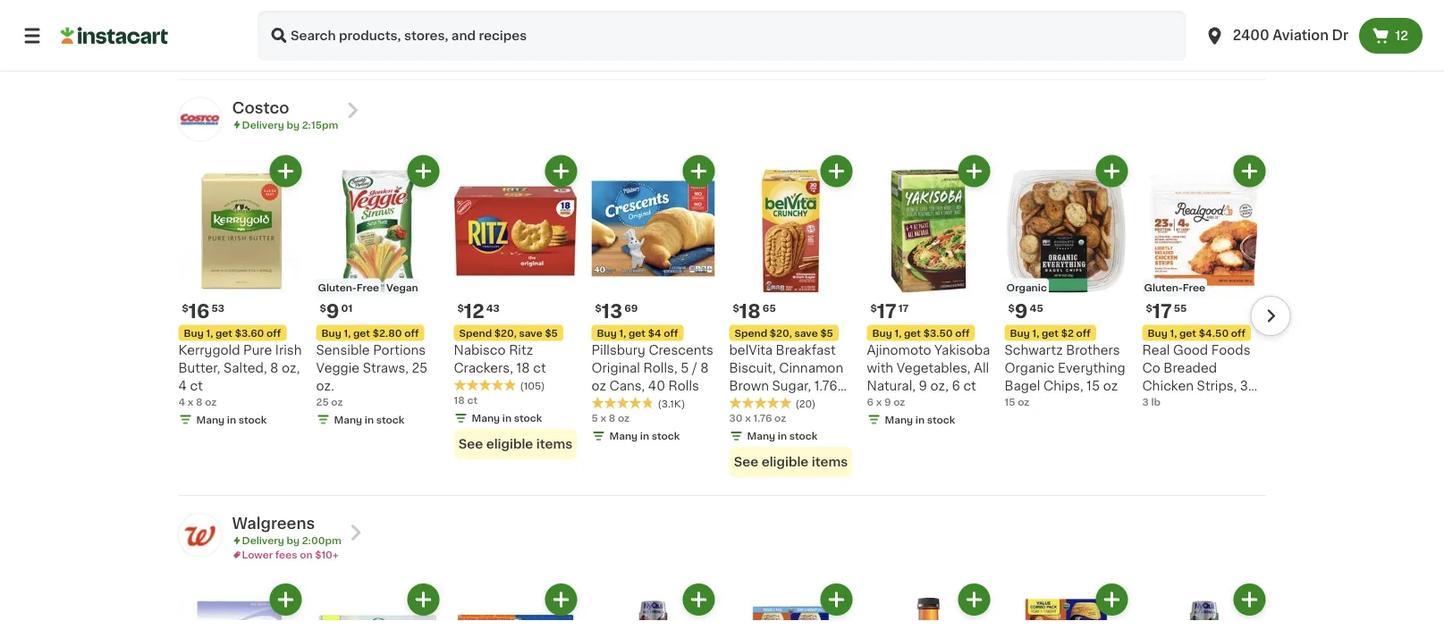 Task type: locate. For each thing, give the bounding box(es) containing it.
2 spend $20, save $5 from the left
[[735, 328, 834, 338]]

3 1, from the left
[[620, 328, 627, 338]]

product group containing see eligible items
[[316, 0, 440, 61]]

0 vertical spatial 1.76
[[815, 380, 838, 392]]

8
[[270, 362, 279, 374], [701, 362, 709, 374], [196, 397, 203, 407], [609, 414, 616, 424]]

delivery down costco
[[242, 120, 284, 130]]

40
[[648, 380, 666, 392]]

12 button
[[1360, 18, 1423, 54]]

save
[[519, 328, 543, 338], [795, 328, 818, 338]]

17 up ajinomoto
[[878, 302, 897, 321]]

stock down the (105)
[[514, 414, 543, 424]]

buy up sensible
[[322, 328, 342, 338]]

off for $ 9 45
[[1077, 328, 1091, 338]]

★★★★★
[[454, 379, 517, 392], [454, 379, 517, 392], [592, 397, 654, 409], [592, 397, 654, 409], [730, 397, 792, 409], [730, 397, 792, 409]]

product group containing 13
[[592, 155, 715, 444]]

$ up ajinomoto
[[871, 303, 878, 313]]

by up the lower fees on $10+ on the bottom left of page
[[287, 536, 300, 546]]

oz inside the kerrygold pure irish butter, salted, 8 oz, 4 ct 4 x 8 oz
[[205, 397, 217, 407]]

0 vertical spatial 6
[[952, 380, 961, 392]]

0 vertical spatial 30
[[751, 398, 768, 410]]

12 right the dr
[[1396, 30, 1409, 42]]

6 off from the left
[[1232, 328, 1246, 338]]

$5 up breakfast
[[821, 328, 834, 338]]

2 $ from the left
[[320, 303, 326, 313]]

3 right "strips,"
[[1241, 380, 1249, 392]]

1 get from the left
[[216, 328, 233, 338]]

0 vertical spatial by
[[287, 120, 300, 130]]

x down natural,
[[876, 397, 882, 407]]

4 get from the left
[[905, 328, 922, 338]]

schwartz
[[1005, 344, 1063, 356]]

1 spend from the left
[[459, 328, 492, 338]]

$ 9 01
[[320, 302, 353, 321]]

$2.80
[[373, 328, 402, 338]]

1 horizontal spatial 18
[[517, 362, 530, 374]]

2 vertical spatial oz,
[[730, 398, 748, 410]]

1 save from the left
[[519, 328, 543, 338]]

get for $ 17 55
[[1180, 328, 1197, 338]]

ct inside ajinomoto yakisoba with vegetables, all natural, 9 oz, 6 ct 6 x 9 oz
[[964, 380, 977, 392]]

0 vertical spatial 5
[[681, 362, 689, 374]]

$ inside '$ 9 01'
[[320, 303, 326, 313]]

2 get from the left
[[353, 328, 370, 338]]

sensible portions veggie straws, 25 oz. 25 oz
[[316, 344, 428, 407]]

1, up schwartz
[[1033, 328, 1040, 338]]

get left $4 in the bottom left of the page
[[629, 328, 646, 338]]

2 horizontal spatial 17
[[1153, 302, 1173, 321]]

off for $ 16 53
[[267, 328, 281, 338]]

$5 for 12
[[545, 328, 558, 338]]

5 get from the left
[[1042, 328, 1059, 338]]

buy down $ 17 17
[[873, 328, 893, 338]]

crescents
[[649, 344, 714, 356]]

oz, down vegetables,
[[931, 380, 949, 392]]

3 $ from the left
[[458, 303, 464, 313]]

get up sensible
[[353, 328, 370, 338]]

1 by from the top
[[287, 120, 300, 130]]

2 4 from the top
[[178, 397, 185, 407]]

12
[[1396, 30, 1409, 42], [464, 302, 485, 321]]

1 vertical spatial by
[[287, 536, 300, 546]]

$ for $ 12 43
[[458, 303, 464, 313]]

30 up 30 x 1.76 oz
[[751, 398, 768, 410]]

gluten- for gluten-free vegan
[[318, 283, 357, 292]]

buy 1, get $4.50 off
[[1148, 328, 1246, 338]]

all
[[974, 362, 990, 374]]

$ for $ 18 65
[[733, 303, 740, 313]]

buy for $ 9 01
[[322, 328, 342, 338]]

buy 1, get $3.60 off
[[184, 328, 281, 338]]

1 2400 aviation dr button from the left
[[1194, 11, 1360, 61]]

oz down the everything
[[1104, 380, 1118, 392]]

$ for $ 16 53
[[182, 303, 189, 313]]

2 spend from the left
[[735, 328, 768, 338]]

25 down portions on the left bottom of the page
[[412, 362, 428, 374]]

on
[[300, 551, 313, 560]]

4 off from the left
[[956, 328, 970, 338]]

1 horizontal spatial 1.76
[[815, 380, 838, 392]]

many in stock
[[472, 414, 543, 424], [196, 415, 267, 425], [334, 415, 405, 425], [885, 415, 956, 425], [610, 432, 680, 441], [748, 432, 818, 441]]

1 $5 from the left
[[545, 328, 558, 338]]

3
[[1241, 380, 1249, 392], [1143, 397, 1149, 407]]

4 1, from the left
[[895, 328, 902, 338]]

0 horizontal spatial 30
[[730, 414, 743, 424]]

1 $20, from the left
[[495, 328, 517, 338]]

53
[[212, 303, 225, 313]]

buy 1, get $2.80 off
[[322, 328, 419, 338]]

ct inside belvita breakfast biscuit, cinnamon brown sugar, 1.76 oz, 30 ct
[[771, 398, 784, 410]]

30
[[751, 398, 768, 410], [730, 414, 743, 424]]

spend up nabisco
[[459, 328, 492, 338]]

1 horizontal spatial 30
[[751, 398, 768, 410]]

1, up kerrygold
[[206, 328, 213, 338]]

2 off from the left
[[405, 328, 419, 338]]

17 up buy 1, get $3.50 off
[[899, 303, 909, 313]]

aviation
[[1273, 29, 1329, 42]]

oz down the original
[[592, 380, 606, 392]]

$ 17 17
[[871, 302, 909, 321]]

save up ritz
[[519, 328, 543, 338]]

0 horizontal spatial 25
[[316, 397, 329, 407]]

8 inside pillsbury crescents original rolls, 5 / 8 oz cans, 40 rolls
[[701, 362, 709, 374]]

2 horizontal spatial 18
[[740, 302, 761, 321]]

oz, inside ajinomoto yakisoba with vegetables, all natural, 9 oz, 6 ct 6 x 9 oz
[[931, 380, 949, 392]]

off for $ 13 69
[[664, 328, 679, 338]]

ct down all
[[964, 380, 977, 392]]

1.76
[[815, 380, 838, 392], [754, 414, 773, 424]]

18 down crackers,
[[454, 396, 465, 406]]

0 horizontal spatial 17
[[878, 302, 897, 321]]

$4
[[648, 328, 662, 338]]

$
[[182, 303, 189, 313], [320, 303, 326, 313], [458, 303, 464, 313], [595, 303, 602, 313], [733, 303, 740, 313], [871, 303, 878, 313], [1009, 303, 1015, 313], [1147, 303, 1153, 313]]

see eligible items see eligible items
[[1010, 4, 1262, 34]]

get for $ 13 69
[[629, 328, 646, 338]]

6 buy from the left
[[1148, 328, 1168, 338]]

oz, inside the kerrygold pure irish butter, salted, 8 oz, 4 ct 4 x 8 oz
[[282, 362, 300, 374]]

2 free from the left
[[1184, 283, 1206, 292]]

$3.60
[[235, 328, 264, 338]]

4 buy from the left
[[873, 328, 893, 338]]

1, for $ 17 17
[[895, 328, 902, 338]]

$ left 45
[[1009, 303, 1015, 313]]

$ for $ 9 01
[[320, 303, 326, 313]]

chips,
[[1044, 380, 1084, 392]]

9 down vegetables,
[[919, 380, 928, 392]]

$ 9 45
[[1009, 302, 1044, 321]]

$ inside $ 13 69
[[595, 303, 602, 313]]

0 horizontal spatial spend $20, save $5
[[459, 328, 558, 338]]

get
[[216, 328, 233, 338], [353, 328, 370, 338], [629, 328, 646, 338], [905, 328, 922, 338], [1042, 328, 1059, 338], [1180, 328, 1197, 338]]

gluten-free vegan
[[318, 283, 418, 292]]

2 $20, from the left
[[770, 328, 792, 338]]

1 vertical spatial 4
[[178, 397, 185, 407]]

1 vertical spatial organic
[[1005, 362, 1055, 374]]

0 vertical spatial 3
[[1241, 380, 1249, 392]]

1 horizontal spatial spend $20, save $5
[[735, 328, 834, 338]]

3 buy from the left
[[597, 328, 617, 338]]

get up kerrygold
[[216, 328, 233, 338]]

5 down the original
[[592, 414, 598, 424]]

1 vertical spatial oz,
[[931, 380, 949, 392]]

in down natural,
[[916, 415, 925, 425]]

buy 1, get $2 off
[[1011, 328, 1091, 338]]

1 vertical spatial delivery
[[242, 536, 284, 546]]

1, up sensible
[[344, 328, 351, 338]]

3 off from the left
[[664, 328, 679, 338]]

5 inside pillsbury crescents original rolls, 5 / 8 oz cans, 40 rolls
[[681, 362, 689, 374]]

free for gluten-free
[[1184, 283, 1206, 292]]

1 vertical spatial 1.76
[[754, 414, 773, 424]]

1 horizontal spatial $20,
[[770, 328, 792, 338]]

kerrygold pure irish butter, salted, 8 oz, 4 ct 4 x 8 oz
[[178, 344, 302, 407]]

1 horizontal spatial 12
[[1396, 30, 1409, 42]]

oz down sugar, at right
[[775, 414, 787, 424]]

organic down schwartz
[[1005, 362, 1055, 374]]

1 horizontal spatial oz,
[[730, 398, 748, 410]]

spend $20, save $5 up breakfast
[[735, 328, 834, 338]]

$ left 69
[[595, 303, 602, 313]]

1 4 from the top
[[178, 380, 187, 392]]

1 horizontal spatial save
[[795, 328, 818, 338]]

many down oz.
[[334, 415, 363, 425]]

good
[[1174, 344, 1209, 356]]

2400 aviation dr button
[[1194, 11, 1360, 61], [1205, 11, 1349, 61]]

30 down brown
[[730, 414, 743, 424]]

ct inside nabisco ritz crackers, 18 ct
[[534, 362, 546, 374]]

0 horizontal spatial 18
[[454, 396, 465, 406]]

3 lb
[[1143, 397, 1161, 407]]

6 1, from the left
[[1171, 328, 1178, 338]]

ct down butter,
[[190, 380, 203, 392]]

6 get from the left
[[1180, 328, 1197, 338]]

buy for $ 17 55
[[1148, 328, 1168, 338]]

x
[[188, 397, 194, 407], [876, 397, 882, 407], [601, 414, 607, 424], [745, 414, 751, 424]]

2 1, from the left
[[344, 328, 351, 338]]

0 vertical spatial 4
[[178, 380, 187, 392]]

01
[[341, 303, 353, 313]]

3 left lb
[[1143, 397, 1149, 407]]

$ inside $ 18 65
[[733, 303, 740, 313]]

18
[[740, 302, 761, 321], [517, 362, 530, 374], [454, 396, 465, 406]]

0 vertical spatial oz,
[[282, 362, 300, 374]]

vegan
[[386, 283, 418, 292]]

1 $ from the left
[[182, 303, 189, 313]]

8 $ from the left
[[1147, 303, 1153, 313]]

18 down ritz
[[517, 362, 530, 374]]

0 horizontal spatial oz,
[[282, 362, 300, 374]]

1 vertical spatial 18
[[517, 362, 530, 374]]

5 left /
[[681, 362, 689, 374]]

save for 12
[[519, 328, 543, 338]]

0 vertical spatial delivery
[[242, 120, 284, 130]]

0 horizontal spatial $5
[[545, 328, 558, 338]]

by
[[287, 120, 300, 130], [287, 536, 300, 546]]

product group
[[316, 0, 440, 61], [592, 0, 715, 61], [730, 0, 853, 43], [867, 0, 991, 61], [178, 155, 302, 427], [316, 155, 440, 427], [454, 155, 578, 460], [592, 155, 715, 444], [730, 155, 853, 478], [867, 155, 991, 427], [1005, 155, 1129, 409], [1143, 155, 1266, 410], [178, 584, 302, 622], [316, 584, 440, 622], [454, 584, 578, 622], [592, 584, 715, 622], [730, 584, 853, 622], [867, 584, 991, 622], [1005, 584, 1129, 622], [1143, 584, 1266, 622]]

6 $ from the left
[[871, 303, 878, 313]]

$ inside the $ 9 45
[[1009, 303, 1015, 313]]

see eligible items for product group containing 12
[[459, 438, 573, 451]]

1 horizontal spatial 5
[[681, 362, 689, 374]]

in down the kerrygold pure irish butter, salted, 8 oz, 4 ct 4 x 8 oz
[[227, 415, 236, 425]]

spend for 12
[[459, 328, 492, 338]]

9 down natural,
[[885, 397, 892, 407]]

$20, up ritz
[[495, 328, 517, 338]]

off up foods
[[1232, 328, 1246, 338]]

$ left 01
[[320, 303, 326, 313]]

in
[[503, 414, 512, 424], [227, 415, 236, 425], [365, 415, 374, 425], [916, 415, 925, 425], [640, 432, 650, 441], [778, 432, 787, 441]]

see eligible items button
[[1005, 0, 1129, 25], [178, 13, 302, 43], [454, 13, 578, 43], [1143, 13, 1266, 43], [316, 31, 440, 61], [454, 429, 578, 460], [730, 447, 853, 478]]

1 vertical spatial 12
[[464, 302, 485, 321]]

0 horizontal spatial 3
[[1143, 397, 1149, 407]]

17
[[878, 302, 897, 321], [1153, 302, 1173, 321], [899, 303, 909, 313]]

0 horizontal spatial save
[[519, 328, 543, 338]]

1 horizontal spatial 17
[[899, 303, 909, 313]]

gluten- for gluten-free
[[1145, 283, 1184, 292]]

see
[[1010, 4, 1035, 17], [183, 22, 208, 34], [459, 22, 483, 34], [1148, 22, 1172, 34], [321, 40, 346, 52], [459, 438, 483, 451], [734, 456, 759, 469]]

17 for $ 17 55
[[1153, 302, 1173, 321]]

$ inside $ 12 43
[[458, 303, 464, 313]]

6 down vegetables,
[[952, 380, 961, 392]]

2 horizontal spatial oz,
[[931, 380, 949, 392]]

dr
[[1333, 29, 1349, 42]]

2 vertical spatial 18
[[454, 396, 465, 406]]

1.76 down brown
[[754, 414, 773, 424]]

$5 up the (105)
[[545, 328, 558, 338]]

0 horizontal spatial 12
[[464, 302, 485, 321]]

see eligible items for product group containing 18
[[734, 456, 848, 469]]

25
[[412, 362, 428, 374], [316, 397, 329, 407]]

2400 aviation dr
[[1234, 29, 1349, 42]]

off up yakisoba
[[956, 328, 970, 338]]

0 vertical spatial 15
[[1087, 380, 1101, 392]]

$ left 53
[[182, 303, 189, 313]]

6
[[952, 380, 961, 392], [867, 397, 874, 407]]

x down the original
[[601, 414, 607, 424]]

organic up 45
[[1007, 283, 1048, 292]]

schwartz brothers organic everything bagel chips, 15 oz 15 oz
[[1005, 344, 1126, 407]]

1, for $ 17 55
[[1171, 328, 1178, 338]]

/
[[692, 362, 698, 374]]

0 horizontal spatial spend
[[459, 328, 492, 338]]

save up breakfast
[[795, 328, 818, 338]]

0 horizontal spatial gluten-
[[318, 283, 357, 292]]

1 horizontal spatial spend
[[735, 328, 768, 338]]

oz, for ajinomoto yakisoba with vegetables, all natural, 9 oz, 6 ct 6 x 9 oz
[[931, 380, 949, 392]]

55
[[1174, 303, 1188, 313]]

12 inside button
[[1396, 30, 1409, 42]]

many down 5 x 8 oz
[[610, 432, 638, 441]]

walgreens image
[[178, 514, 221, 557]]

1 vertical spatial 15
[[1005, 397, 1016, 407]]

add image
[[550, 160, 573, 182], [688, 160, 710, 182], [826, 160, 848, 182], [275, 589, 297, 611], [688, 589, 710, 611], [1101, 589, 1124, 611], [1239, 589, 1262, 611]]

5 $ from the left
[[733, 303, 740, 313]]

buy for $ 9 45
[[1011, 328, 1031, 338]]

1 free from the left
[[357, 283, 379, 292]]

ct up the (105)
[[534, 362, 546, 374]]

many in stock down the kerrygold pure irish butter, salted, 8 oz, 4 ct 4 x 8 oz
[[196, 415, 267, 425]]

1 horizontal spatial gluten-
[[1145, 283, 1184, 292]]

crackers,
[[454, 362, 513, 374]]

buy for $ 16 53
[[184, 328, 204, 338]]

$20, for 12
[[495, 328, 517, 338]]

2 buy from the left
[[322, 328, 342, 338]]

oz, down irish
[[282, 362, 300, 374]]

off for $ 17 55
[[1232, 328, 1246, 338]]

delivery up lower
[[242, 536, 284, 546]]

2 $5 from the left
[[821, 328, 834, 338]]

1 spend $20, save $5 from the left
[[459, 328, 558, 338]]

1 horizontal spatial $5
[[821, 328, 834, 338]]

spend up belvita
[[735, 328, 768, 338]]

free up "55"
[[1184, 283, 1206, 292]]

organic
[[1007, 283, 1048, 292], [1005, 362, 1055, 374]]

many
[[472, 414, 500, 424], [196, 415, 225, 425], [334, 415, 363, 425], [885, 415, 914, 425], [610, 432, 638, 441], [748, 432, 776, 441]]

$ inside $ 17 55
[[1147, 303, 1153, 313]]

get left $2 in the bottom right of the page
[[1042, 328, 1059, 338]]

buy
[[184, 328, 204, 338], [322, 328, 342, 338], [597, 328, 617, 338], [873, 328, 893, 338], [1011, 328, 1031, 338], [1148, 328, 1168, 338]]

1 delivery from the top
[[242, 120, 284, 130]]

get up good
[[1180, 328, 1197, 338]]

buy 1, get $3.50 off
[[873, 328, 970, 338]]

7 $ from the left
[[1009, 303, 1015, 313]]

oz down butter,
[[205, 397, 217, 407]]

0 horizontal spatial free
[[357, 283, 379, 292]]

4 $ from the left
[[595, 303, 602, 313]]

$ 17 55
[[1147, 302, 1188, 321]]

1 vertical spatial 5
[[592, 414, 598, 424]]

0 horizontal spatial 1.76
[[754, 414, 773, 424]]

1 1, from the left
[[206, 328, 213, 338]]

2 save from the left
[[795, 328, 818, 338]]

$ inside "$ 16 53"
[[182, 303, 189, 313]]

oz inside pillsbury crescents original rolls, 5 / 8 oz cans, 40 rolls
[[592, 380, 606, 392]]

get for $ 9 01
[[353, 328, 370, 338]]

eligible
[[1038, 4, 1085, 17], [211, 22, 258, 34], [486, 22, 534, 34], [1175, 22, 1222, 34], [349, 40, 396, 52], [486, 438, 534, 451], [762, 456, 809, 469]]

1 gluten- from the left
[[318, 283, 357, 292]]

18 left 65
[[740, 302, 761, 321]]

1,
[[206, 328, 213, 338], [344, 328, 351, 338], [620, 328, 627, 338], [895, 328, 902, 338], [1033, 328, 1040, 338], [1171, 328, 1178, 338]]

product group containing 16
[[178, 155, 302, 427]]

oz, inside belvita breakfast biscuit, cinnamon brown sugar, 1.76 oz, 30 ct
[[730, 398, 748, 410]]

buy up schwartz
[[1011, 328, 1031, 338]]

buy up pillsbury
[[597, 328, 617, 338]]

3 get from the left
[[629, 328, 646, 338]]

$ left "55"
[[1147, 303, 1153, 313]]

15
[[1087, 380, 1101, 392], [1005, 397, 1016, 407]]

12 left 43
[[464, 302, 485, 321]]

1 vertical spatial 25
[[316, 397, 329, 407]]

1, up pillsbury
[[620, 328, 627, 338]]

oz down 'bagel'
[[1018, 397, 1030, 407]]

None search field
[[258, 11, 1187, 61]]

off up irish
[[267, 328, 281, 338]]

natural,
[[867, 380, 916, 392]]

by for 2:15pm
[[287, 120, 300, 130]]

1.76 down cinnamon on the bottom right
[[815, 380, 838, 392]]

8 down cans,
[[609, 414, 616, 424]]

brothers
[[1067, 344, 1121, 356]]

buy down 16
[[184, 328, 204, 338]]

$ 18 65
[[733, 302, 776, 321]]

17 left "55"
[[1153, 302, 1173, 321]]

$5 for 18
[[821, 328, 834, 338]]

many down 18 ct
[[472, 414, 500, 424]]

1 off from the left
[[267, 328, 281, 338]]

spend $20, save $5 up ritz
[[459, 328, 558, 338]]

5 1, from the left
[[1033, 328, 1040, 338]]

5 off from the left
[[1077, 328, 1091, 338]]

items
[[1088, 4, 1124, 17], [261, 22, 297, 34], [537, 22, 573, 34], [1226, 22, 1262, 34], [399, 40, 435, 52], [537, 438, 573, 451], [812, 456, 848, 469]]

0 vertical spatial 12
[[1396, 30, 1409, 42]]

1 horizontal spatial 25
[[412, 362, 428, 374]]

1 buy from the left
[[184, 328, 204, 338]]

1 horizontal spatial free
[[1184, 283, 1206, 292]]

pillsbury
[[592, 344, 646, 356]]

breakfast
[[776, 344, 836, 356]]

biscuit,
[[730, 362, 776, 374]]

2 delivery from the top
[[242, 536, 284, 546]]

0 horizontal spatial $20,
[[495, 328, 517, 338]]

$ left 43
[[458, 303, 464, 313]]

1 horizontal spatial 3
[[1241, 380, 1249, 392]]

$20, for 18
[[770, 328, 792, 338]]

buy up real
[[1148, 328, 1168, 338]]

add image
[[275, 160, 297, 182], [412, 160, 435, 182], [964, 160, 986, 182], [1101, 160, 1124, 182], [1239, 160, 1262, 182], [412, 589, 435, 611], [550, 589, 573, 611], [826, 589, 848, 611], [964, 589, 986, 611]]

see eligible items for product group containing see eligible items
[[321, 40, 435, 52]]

1 vertical spatial 6
[[867, 397, 874, 407]]

$20,
[[495, 328, 517, 338], [770, 328, 792, 338]]

ct inside the kerrygold pure irish butter, salted, 8 oz, 4 ct 4 x 8 oz
[[190, 380, 203, 392]]

$ 16 53
[[182, 302, 225, 321]]

5 buy from the left
[[1011, 328, 1031, 338]]

2 by from the top
[[287, 536, 300, 546]]

gluten- up $ 17 55
[[1145, 283, 1184, 292]]

$ inside $ 17 17
[[871, 303, 878, 313]]

spend $20, save $5 for 18
[[735, 328, 834, 338]]

2 gluten- from the left
[[1145, 283, 1184, 292]]

25 down oz.
[[316, 397, 329, 407]]

spend $20, save $5
[[459, 328, 558, 338], [735, 328, 834, 338]]

get up ajinomoto
[[905, 328, 922, 338]]



Task type: vqa. For each thing, say whether or not it's contained in the screenshot.
11pm
no



Task type: describe. For each thing, give the bounding box(es) containing it.
belvita
[[730, 344, 773, 356]]

everything
[[1058, 362, 1126, 374]]

get for $ 16 53
[[216, 328, 233, 338]]

17 for $ 17 17
[[878, 302, 897, 321]]

$4.50
[[1199, 328, 1230, 338]]

many down natural,
[[885, 415, 914, 425]]

0 horizontal spatial 5
[[592, 414, 598, 424]]

8 down irish
[[270, 362, 279, 374]]

9 left 45
[[1015, 302, 1028, 321]]

1 horizontal spatial 6
[[952, 380, 961, 392]]

65
[[763, 303, 776, 313]]

$3.50
[[924, 328, 953, 338]]

2:00pm
[[302, 536, 342, 546]]

delivery for delivery by 2:15pm
[[242, 120, 284, 130]]

chicken
[[1143, 380, 1194, 392]]

real
[[1143, 344, 1171, 356]]

brown
[[730, 380, 769, 392]]

oz, for belvita breakfast biscuit, cinnamon brown sugar, 1.76 oz, 30 ct
[[730, 398, 748, 410]]

stock down ajinomoto yakisoba with vegetables, all natural, 9 oz, 6 ct 6 x 9 oz
[[928, 415, 956, 425]]

many in stock down sensible portions veggie straws, 25 oz. 25 oz
[[334, 415, 405, 425]]

co
[[1143, 362, 1161, 374]]

costco image
[[178, 98, 221, 141]]

30 inside belvita breakfast biscuit, cinnamon brown sugar, 1.76 oz, 30 ct
[[751, 398, 768, 410]]

many in stock down 30 x 1.76 oz
[[748, 432, 818, 441]]

1.76 inside belvita breakfast biscuit, cinnamon brown sugar, 1.76 oz, 30 ct
[[815, 380, 838, 392]]

1, for $ 16 53
[[206, 328, 213, 338]]

18 inside nabisco ritz crackers, 18 ct
[[517, 362, 530, 374]]

1, for $ 9 45
[[1033, 328, 1040, 338]]

9 left 01
[[326, 302, 340, 321]]

0 vertical spatial 25
[[412, 362, 428, 374]]

off for $ 17 17
[[956, 328, 970, 338]]

delivery by 2:00pm
[[242, 536, 342, 546]]

costco
[[232, 100, 289, 115]]

$ for $ 17 55
[[1147, 303, 1153, 313]]

veggie
[[316, 362, 360, 374]]

lower
[[242, 551, 273, 560]]

sensible
[[316, 344, 370, 356]]

nabisco ritz crackers, 18 ct
[[454, 344, 546, 374]]

1, for $ 13 69
[[620, 328, 627, 338]]

bagel
[[1005, 380, 1041, 392]]

16
[[189, 302, 210, 321]]

rolls
[[669, 380, 700, 392]]

nabisco
[[454, 344, 506, 356]]

free for gluten-free vegan
[[357, 283, 379, 292]]

$ 13 69
[[595, 302, 638, 321]]

2400
[[1234, 29, 1270, 42]]

ct down crackers,
[[467, 396, 478, 406]]

many in stock down the (105)
[[472, 414, 543, 424]]

buy 1, get $4 off
[[597, 328, 679, 338]]

kerrygold
[[178, 344, 240, 356]]

69
[[625, 303, 638, 313]]

foods
[[1212, 344, 1251, 356]]

(105)
[[520, 382, 545, 391]]

get for $ 9 45
[[1042, 328, 1059, 338]]

in down crackers,
[[503, 414, 512, 424]]

Search field
[[258, 11, 1187, 61]]

vegetables,
[[897, 362, 971, 374]]

oz down cans,
[[618, 414, 630, 424]]

sugar,
[[773, 380, 812, 392]]

pillsbury crescents original rolls, 5 / 8 oz cans, 40 rolls
[[592, 344, 714, 392]]

17 inside $ 17 17
[[899, 303, 909, 313]]

real good foods co breaded chicken strips, 3 lbs
[[1143, 344, 1251, 410]]

with
[[867, 362, 894, 374]]

rolls,
[[644, 362, 678, 374]]

product group containing 12
[[454, 155, 578, 460]]

1 horizontal spatial 15
[[1087, 380, 1101, 392]]

many down 30 x 1.76 oz
[[748, 432, 776, 441]]

0 horizontal spatial 15
[[1005, 397, 1016, 407]]

buy for $ 13 69
[[597, 328, 617, 338]]

get for $ 17 17
[[905, 328, 922, 338]]

1, for $ 9 01
[[344, 328, 351, 338]]

delivery for delivery by 2:00pm
[[242, 536, 284, 546]]

stock down sensible portions veggie straws, 25 oz. 25 oz
[[376, 415, 405, 425]]

$2
[[1062, 328, 1074, 338]]

$10+
[[315, 551, 339, 560]]

5 x 8 oz
[[592, 414, 630, 424]]

3 inside real good foods co breaded chicken strips, 3 lbs
[[1241, 380, 1249, 392]]

8 down butter,
[[196, 397, 203, 407]]

save for 18
[[795, 328, 818, 338]]

in down sensible portions veggie straws, 25 oz. 25 oz
[[365, 415, 374, 425]]

1 vertical spatial 3
[[1143, 397, 1149, 407]]

instacart logo image
[[61, 25, 168, 47]]

many in stock down natural,
[[885, 415, 956, 425]]

delivery by 2:15pm
[[242, 120, 338, 130]]

x inside ajinomoto yakisoba with vegetables, all natural, 9 oz, 6 ct 6 x 9 oz
[[876, 397, 882, 407]]

spend for 18
[[735, 328, 768, 338]]

lbs
[[1143, 398, 1162, 410]]

organic inside schwartz brothers organic everything bagel chips, 15 oz 15 oz
[[1005, 362, 1055, 374]]

cinnamon
[[780, 362, 844, 374]]

(20)
[[796, 399, 816, 409]]

lower fees on $10+
[[242, 551, 339, 560]]

x down brown
[[745, 414, 751, 424]]

item carousel region
[[153, 155, 1292, 488]]

0 vertical spatial organic
[[1007, 283, 1048, 292]]

0 horizontal spatial 6
[[867, 397, 874, 407]]

oz inside sensible portions veggie straws, 25 oz. 25 oz
[[331, 397, 343, 407]]

off for $ 9 01
[[405, 328, 419, 338]]

fees
[[275, 551, 297, 560]]

stock down the kerrygold pure irish butter, salted, 8 oz, 4 ct 4 x 8 oz
[[239, 415, 267, 425]]

oz inside ajinomoto yakisoba with vegetables, all natural, 9 oz, 6 ct 6 x 9 oz
[[894, 397, 906, 407]]

(3.1k)
[[658, 399, 686, 409]]

many in stock down 5 x 8 oz
[[610, 432, 680, 441]]

13
[[602, 302, 623, 321]]

straws,
[[363, 362, 409, 374]]

oz.
[[316, 380, 335, 392]]

gluten-free
[[1145, 283, 1206, 292]]

2:15pm
[[302, 120, 338, 130]]

ajinomoto
[[867, 344, 932, 356]]

ajinomoto yakisoba with vegetables, all natural, 9 oz, 6 ct 6 x 9 oz
[[867, 344, 991, 407]]

in down 40 in the left bottom of the page
[[640, 432, 650, 441]]

2 2400 aviation dr button from the left
[[1205, 11, 1349, 61]]

43
[[486, 303, 500, 313]]

stock down (3.1k)
[[652, 432, 680, 441]]

$ for $ 17 17
[[871, 303, 878, 313]]

in down 30 x 1.76 oz
[[778, 432, 787, 441]]

walgreens
[[232, 517, 315, 532]]

portions
[[373, 344, 426, 356]]

original
[[592, 362, 641, 374]]

$ for $ 13 69
[[595, 303, 602, 313]]

18 ct
[[454, 396, 478, 406]]

lb
[[1152, 397, 1161, 407]]

salted,
[[224, 362, 267, 374]]

pure
[[243, 344, 272, 356]]

$ for $ 9 45
[[1009, 303, 1015, 313]]

ritz
[[509, 344, 533, 356]]

spend $20, save $5 for 12
[[459, 328, 558, 338]]

0 vertical spatial 18
[[740, 302, 761, 321]]

many down butter,
[[196, 415, 225, 425]]

x inside the kerrygold pure irish butter, salted, 8 oz, 4 ct 4 x 8 oz
[[188, 397, 194, 407]]

breaded
[[1164, 362, 1218, 374]]

cans,
[[610, 380, 645, 392]]

stock down (20) at the right bottom
[[790, 432, 818, 441]]

30 x 1.76 oz
[[730, 414, 787, 424]]

product group containing 18
[[730, 155, 853, 478]]

butter,
[[178, 362, 220, 374]]

irish
[[275, 344, 302, 356]]

belvita breakfast biscuit, cinnamon brown sugar, 1.76 oz, 30 ct
[[730, 344, 844, 410]]

by for 2:00pm
[[287, 536, 300, 546]]

1 vertical spatial 30
[[730, 414, 743, 424]]

buy for $ 17 17
[[873, 328, 893, 338]]

12 inside item carousel region
[[464, 302, 485, 321]]



